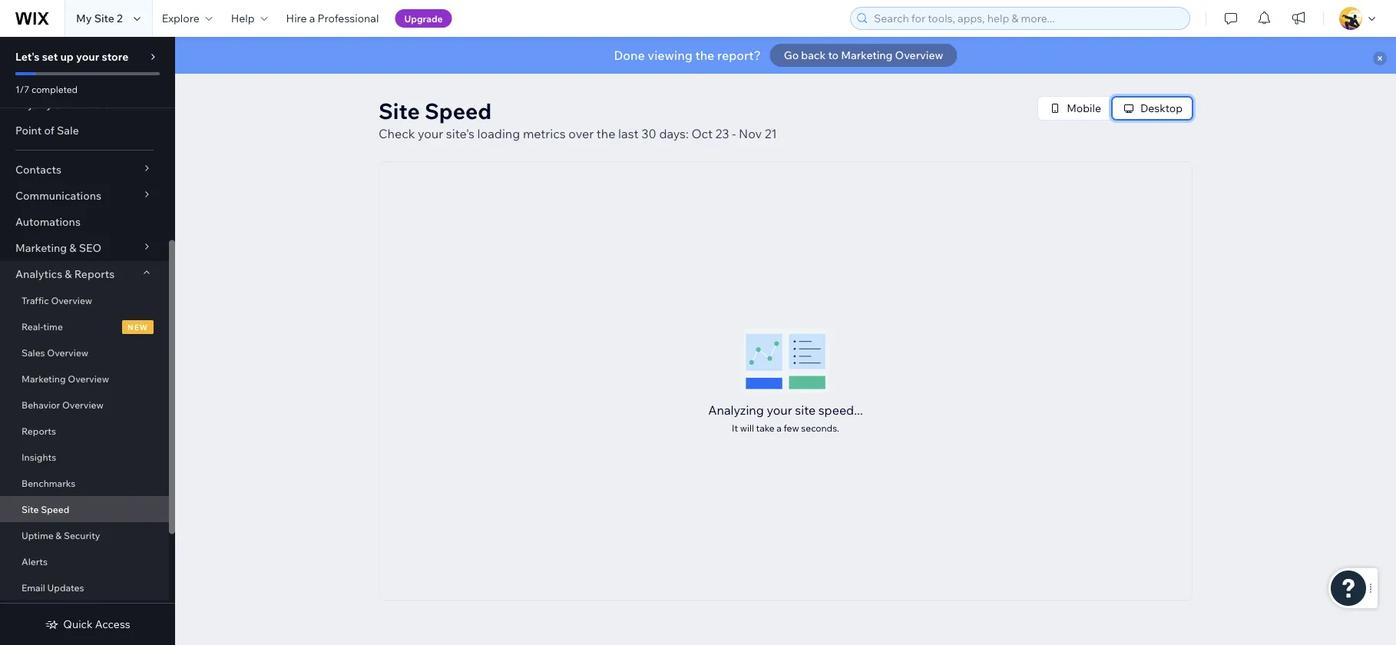 Task type: vqa. For each thing, say whether or not it's contained in the screenshot.
Shipping link
no



Task type: describe. For each thing, give the bounding box(es) containing it.
uptime
[[22, 529, 53, 541]]

let's
[[15, 50, 40, 63]]

& for uptime
[[56, 529, 62, 541]]

site
[[795, 402, 816, 418]]

marketing for marketing & seo
[[15, 241, 67, 255]]

23
[[715, 126, 729, 141]]

store
[[102, 50, 129, 63]]

go
[[784, 48, 799, 62]]

days:
[[659, 126, 689, 141]]

quick
[[63, 617, 93, 631]]

insights
[[22, 451, 56, 463]]

the inside alert
[[695, 48, 714, 63]]

upgrade button
[[395, 9, 452, 28]]

sales overview
[[22, 347, 88, 358]]

real-time
[[22, 321, 63, 332]]

your for set
[[76, 50, 99, 63]]

email updates link
[[0, 574, 169, 601]]

behavior
[[22, 399, 60, 410]]

real-
[[22, 321, 43, 332]]

oct
[[691, 126, 713, 141]]

email updates
[[22, 582, 84, 593]]

1/7 completed
[[15, 83, 78, 95]]

over
[[569, 126, 594, 141]]

insights link
[[0, 444, 169, 470]]

mobile
[[1067, 101, 1101, 115]]

sale
[[57, 124, 79, 137]]

it
[[732, 422, 738, 434]]

0 horizontal spatial a
[[309, 12, 315, 25]]

let's set up your store
[[15, 50, 129, 63]]

& for loyalty
[[55, 98, 62, 111]]

quick access
[[63, 617, 130, 631]]

reports link
[[0, 418, 169, 444]]

referrals
[[64, 98, 110, 111]]

overview for behavior overview
[[62, 399, 104, 410]]

site's
[[446, 126, 475, 141]]

loyalty & referrals
[[15, 98, 110, 111]]

time
[[43, 321, 63, 332]]

marketing inside button
[[841, 48, 893, 62]]

done viewing the report? alert
[[175, 37, 1396, 74]]

21
[[765, 126, 777, 141]]

done
[[614, 48, 645, 63]]

analytics & reports button
[[0, 261, 169, 287]]

& for analytics
[[65, 267, 72, 281]]

completed
[[31, 83, 78, 95]]

contacts
[[15, 163, 61, 176]]

mobile button
[[1038, 97, 1111, 120]]

analyzing your site speed... it will take a few seconds.
[[708, 402, 863, 434]]

overview for sales overview
[[47, 347, 88, 358]]

loyalty & referrals button
[[0, 91, 169, 117]]

benchmarks
[[22, 477, 76, 489]]

back
[[801, 48, 826, 62]]

automations
[[15, 215, 81, 228]]

overview for marketing overview
[[68, 373, 109, 384]]

analyzing
[[708, 402, 764, 418]]

my site 2
[[76, 12, 123, 25]]

last
[[618, 126, 639, 141]]

professional
[[318, 12, 379, 25]]

behavior overview
[[22, 399, 104, 410]]

automations link
[[0, 209, 169, 235]]

sales overview link
[[0, 339, 169, 366]]

site speed check your site's loading metrics over the last 30 days: oct 23 - nov 21
[[379, 97, 777, 141]]

marketing & seo button
[[0, 235, 169, 261]]

few
[[784, 422, 799, 434]]

go back to marketing overview button
[[770, 44, 957, 67]]

communications
[[15, 189, 101, 202]]

nov
[[739, 126, 762, 141]]

check
[[379, 126, 415, 141]]



Task type: locate. For each thing, give the bounding box(es) containing it.
a left few on the bottom right
[[777, 422, 782, 434]]

speed up "uptime & security"
[[41, 503, 69, 515]]

marketing up behavior
[[22, 373, 66, 384]]

1 horizontal spatial your
[[418, 126, 443, 141]]

0 vertical spatial the
[[695, 48, 714, 63]]

desktop button
[[1112, 97, 1193, 120]]

quick access button
[[45, 617, 130, 631]]

the
[[695, 48, 714, 63], [597, 126, 615, 141]]

go back to marketing overview
[[784, 48, 943, 62]]

hire
[[286, 12, 307, 25]]

& left 'seo'
[[69, 241, 76, 255]]

0 horizontal spatial your
[[76, 50, 99, 63]]

& inside dropdown button
[[69, 241, 76, 255]]

0 vertical spatial speed
[[425, 97, 492, 124]]

contacts button
[[0, 157, 169, 183]]

hire a professional
[[286, 12, 379, 25]]

0 vertical spatial your
[[76, 50, 99, 63]]

help button
[[222, 0, 277, 37]]

0 vertical spatial site
[[94, 12, 114, 25]]

0 horizontal spatial speed
[[41, 503, 69, 515]]

your left site's
[[418, 126, 443, 141]]

your inside site speed check your site's loading metrics over the last 30 days: oct 23 - nov 21
[[418, 126, 443, 141]]

1 vertical spatial marketing
[[15, 241, 67, 255]]

2 vertical spatial marketing
[[22, 373, 66, 384]]

overview
[[895, 48, 943, 62], [51, 295, 92, 306], [47, 347, 88, 358], [68, 373, 109, 384], [62, 399, 104, 410]]

take
[[756, 422, 775, 434]]

the left report?
[[695, 48, 714, 63]]

&
[[55, 98, 62, 111], [69, 241, 76, 255], [65, 267, 72, 281], [56, 529, 62, 541]]

marketing overview
[[22, 373, 109, 384]]

of
[[44, 124, 54, 137]]

your inside sidebar element
[[76, 50, 99, 63]]

uptime & security link
[[0, 522, 169, 548]]

speed inside site speed check your site's loading metrics over the last 30 days: oct 23 - nov 21
[[425, 97, 492, 124]]

set
[[42, 50, 58, 63]]

the inside site speed check your site's loading metrics over the last 30 days: oct 23 - nov 21
[[597, 126, 615, 141]]

uptime & security
[[22, 529, 100, 541]]

speed up site's
[[425, 97, 492, 124]]

behavior overview link
[[0, 392, 169, 418]]

traffic overview
[[22, 295, 92, 306]]

2 vertical spatial site
[[22, 503, 39, 515]]

your for speed
[[418, 126, 443, 141]]

reports inside popup button
[[74, 267, 115, 281]]

site for site speed check your site's loading metrics over the last 30 days: oct 23 - nov 21
[[379, 97, 420, 124]]

0 horizontal spatial the
[[597, 126, 615, 141]]

& right the uptime
[[56, 529, 62, 541]]

report?
[[717, 48, 761, 63]]

your up few on the bottom right
[[767, 402, 792, 418]]

1 vertical spatial your
[[418, 126, 443, 141]]

loading image
[[743, 328, 829, 393]]

2 vertical spatial your
[[767, 402, 792, 418]]

1 horizontal spatial the
[[695, 48, 714, 63]]

0 vertical spatial marketing
[[841, 48, 893, 62]]

help
[[231, 12, 255, 25]]

alerts link
[[0, 548, 169, 574]]

1 horizontal spatial reports
[[74, 267, 115, 281]]

point
[[15, 124, 42, 137]]

site inside site speed check your site's loading metrics over the last 30 days: oct 23 - nov 21
[[379, 97, 420, 124]]

access
[[95, 617, 130, 631]]

loading
[[477, 126, 520, 141]]

email
[[22, 582, 45, 593]]

1 vertical spatial the
[[597, 126, 615, 141]]

speed for site speed
[[41, 503, 69, 515]]

communications button
[[0, 183, 169, 209]]

site up the uptime
[[22, 503, 39, 515]]

1 horizontal spatial speed
[[425, 97, 492, 124]]

speed for site speed check your site's loading metrics over the last 30 days: oct 23 - nov 21
[[425, 97, 492, 124]]

marketing
[[841, 48, 893, 62], [15, 241, 67, 255], [22, 373, 66, 384]]

site for site speed
[[22, 503, 39, 515]]

site speed link
[[0, 496, 169, 522]]

security
[[64, 529, 100, 541]]

2 horizontal spatial your
[[767, 402, 792, 418]]

marketing inside dropdown button
[[15, 241, 67, 255]]

marketing for marketing overview
[[22, 373, 66, 384]]

30
[[641, 126, 656, 141]]

analytics
[[15, 267, 62, 281]]

will
[[740, 422, 754, 434]]

Search for tools, apps, help & more... field
[[869, 8, 1185, 29]]

analytics & reports
[[15, 267, 115, 281]]

speed inside sidebar element
[[41, 503, 69, 515]]

-
[[732, 126, 736, 141]]

done viewing the report?
[[614, 48, 761, 63]]

seconds.
[[801, 422, 839, 434]]

& inside popup button
[[55, 98, 62, 111]]

a right hire
[[309, 12, 315, 25]]

point of sale
[[15, 124, 79, 137]]

reports
[[74, 267, 115, 281], [22, 425, 56, 437]]

0 horizontal spatial reports
[[22, 425, 56, 437]]

metrics
[[523, 126, 566, 141]]

traffic
[[22, 295, 49, 306]]

updates
[[47, 582, 84, 593]]

benchmarks link
[[0, 470, 169, 496]]

& inside popup button
[[65, 267, 72, 281]]

1 vertical spatial a
[[777, 422, 782, 434]]

1 vertical spatial reports
[[22, 425, 56, 437]]

2
[[117, 12, 123, 25]]

marketing right to
[[841, 48, 893, 62]]

point of sale link
[[0, 117, 169, 144]]

to
[[828, 48, 839, 62]]

a inside analyzing your site speed... it will take a few seconds.
[[777, 422, 782, 434]]

loyalty
[[15, 98, 52, 111]]

overview for traffic overview
[[51, 295, 92, 306]]

traffic overview link
[[0, 287, 169, 313]]

reports up insights
[[22, 425, 56, 437]]

1 vertical spatial site
[[379, 97, 420, 124]]

desktop
[[1140, 101, 1183, 115]]

viewing
[[648, 48, 693, 63]]

& down completed
[[55, 98, 62, 111]]

0 vertical spatial a
[[309, 12, 315, 25]]

marketing overview link
[[0, 366, 169, 392]]

marketing up analytics
[[15, 241, 67, 255]]

speed
[[425, 97, 492, 124], [41, 503, 69, 515]]

the left last
[[597, 126, 615, 141]]

site left 2
[[94, 12, 114, 25]]

site up check
[[379, 97, 420, 124]]

marketing & seo
[[15, 241, 101, 255]]

& for marketing
[[69, 241, 76, 255]]

2 horizontal spatial site
[[379, 97, 420, 124]]

sidebar element
[[0, 37, 175, 645]]

1/7
[[15, 83, 29, 95]]

overview inside button
[[895, 48, 943, 62]]

site speed
[[22, 503, 69, 515]]

1 horizontal spatial a
[[777, 422, 782, 434]]

reports down 'seo'
[[74, 267, 115, 281]]

1 vertical spatial speed
[[41, 503, 69, 515]]

sales
[[22, 347, 45, 358]]

0 horizontal spatial site
[[22, 503, 39, 515]]

1 horizontal spatial site
[[94, 12, 114, 25]]

up
[[60, 50, 74, 63]]

your right up
[[76, 50, 99, 63]]

explore
[[162, 12, 199, 25]]

speed...
[[818, 402, 863, 418]]

site inside sidebar element
[[22, 503, 39, 515]]

your inside analyzing your site speed... it will take a few seconds.
[[767, 402, 792, 418]]

upgrade
[[404, 13, 443, 24]]

your
[[76, 50, 99, 63], [418, 126, 443, 141], [767, 402, 792, 418]]

0 vertical spatial reports
[[74, 267, 115, 281]]

seo
[[79, 241, 101, 255]]

& down marketing & seo
[[65, 267, 72, 281]]



